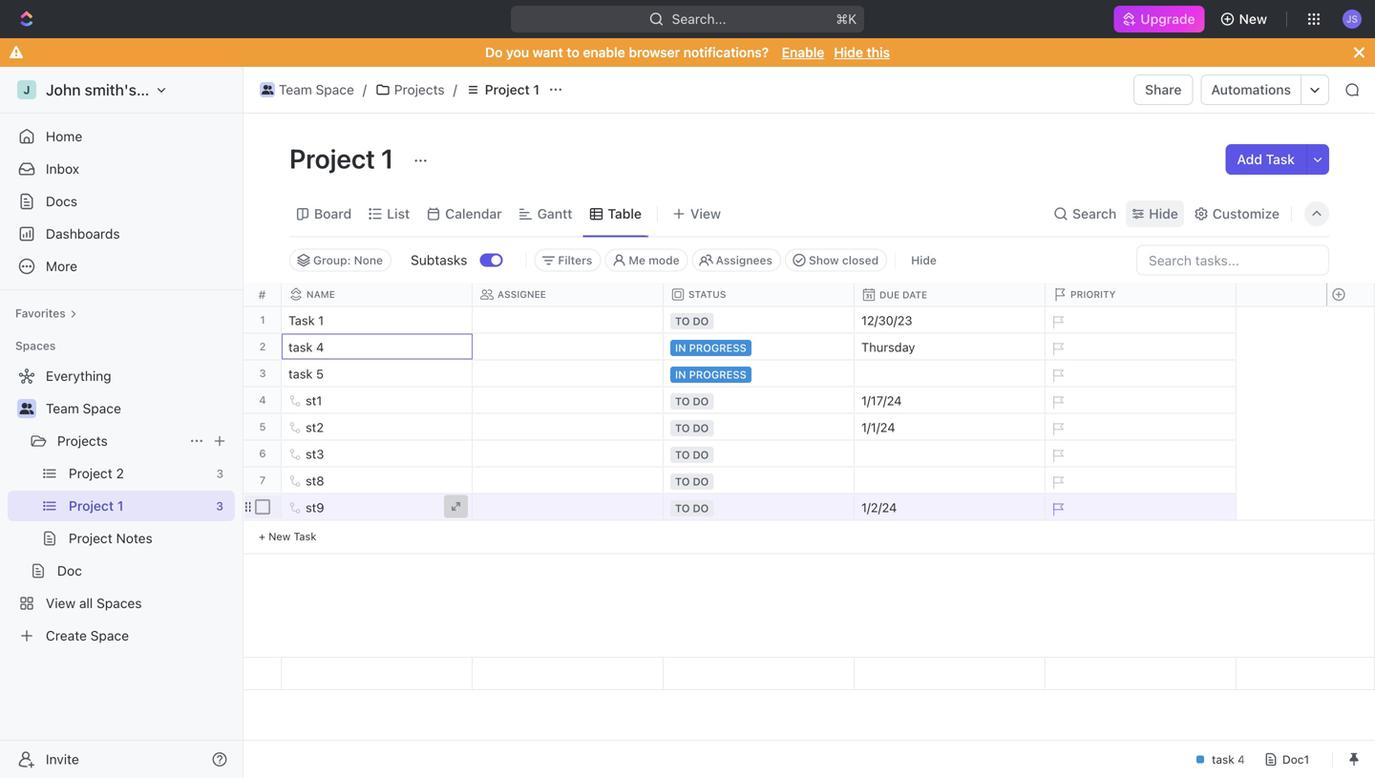 Task type: locate. For each thing, give the bounding box(es) containing it.
cell
[[473, 307, 664, 333], [473, 334, 664, 360], [473, 361, 664, 386], [855, 361, 1046, 386], [473, 387, 664, 413], [473, 414, 664, 440], [473, 441, 664, 467], [855, 441, 1046, 467], [473, 468, 664, 493], [855, 468, 1046, 493], [473, 494, 664, 520]]

everything link
[[8, 361, 231, 392]]

upgrade link
[[1114, 6, 1205, 32]]

team space right user group image
[[279, 82, 354, 97]]

0 vertical spatial 3
[[259, 367, 266, 380]]

1 do from the top
[[693, 315, 709, 328]]

2 in progress from the top
[[675, 369, 747, 381]]

1 inside tree
[[117, 498, 124, 514]]

view for view all spaces
[[46, 595, 76, 611]]

set priority element for press space to select this row. "row" containing ‎task 1
[[1043, 308, 1072, 337]]

me
[[629, 254, 646, 267]]

1 vertical spatial in progress
[[675, 369, 747, 381]]

6 set priority element from the top
[[1043, 442, 1072, 470]]

1 vertical spatial 4
[[259, 394, 266, 406]]

3 to do from the top
[[675, 422, 709, 435]]

2 set priority element from the top
[[1043, 335, 1072, 363]]

1 horizontal spatial /
[[453, 82, 457, 97]]

1 horizontal spatial 2
[[259, 340, 266, 353]]

0 vertical spatial 5
[[316, 367, 324, 381]]

4 left st1
[[259, 394, 266, 406]]

1 in from the top
[[675, 342, 686, 354]]

spaces inside tree
[[97, 595, 142, 611]]

row group
[[235, 307, 282, 554], [282, 307, 1237, 554], [1327, 307, 1374, 554]]

1 horizontal spatial task
[[1266, 151, 1295, 167]]

spaces up create space link
[[97, 595, 142, 611]]

2 inside 1 2 3 4 5 6 7
[[259, 340, 266, 353]]

1 right '‎task' at the left of page
[[318, 313, 324, 328]]

grid
[[235, 283, 1375, 691]]

name button
[[282, 288, 473, 301]]

1 in progress cell from the top
[[664, 334, 855, 360]]

2 task from the top
[[288, 367, 313, 381]]

set priority image for st1
[[1043, 388, 1072, 417]]

1 vertical spatial spaces
[[97, 595, 142, 611]]

user group image
[[261, 85, 273, 95]]

customize button
[[1188, 201, 1286, 227]]

status
[[689, 289, 726, 300]]

0 horizontal spatial hide
[[834, 44, 863, 60]]

1 vertical spatial space
[[83, 401, 121, 416]]

1 horizontal spatial projects
[[394, 82, 445, 97]]

1 vertical spatial task
[[294, 531, 316, 543]]

j
[[23, 83, 30, 96]]

subtasks
[[411, 252, 467, 268]]

in progress for task 5
[[675, 369, 747, 381]]

7 set priority element from the top
[[1043, 468, 1072, 497]]

5 up st1
[[316, 367, 324, 381]]

2 inside tree
[[116, 466, 124, 481]]

task for new task
[[294, 531, 316, 543]]

me mode
[[629, 254, 680, 267]]

2 vertical spatial 3
[[216, 500, 223, 513]]

team inside tree
[[46, 401, 79, 416]]

2 left the task 4
[[259, 340, 266, 353]]

‎task 1
[[288, 313, 324, 328]]

0 horizontal spatial team space
[[46, 401, 121, 416]]

customize
[[1213, 206, 1280, 222]]

project for project notes link
[[69, 531, 112, 546]]

status column header
[[664, 283, 859, 306]]

team right user group icon at the left bottom
[[46, 401, 79, 416]]

press space to select this row. row containing st3
[[282, 441, 1237, 470]]

new
[[1239, 11, 1267, 27], [269, 531, 291, 543]]

0 horizontal spatial team
[[46, 401, 79, 416]]

Search tasks... text field
[[1138, 246, 1329, 275]]

1 vertical spatial in progress cell
[[664, 361, 855, 386]]

2 to do cell from the top
[[664, 387, 855, 413]]

1 horizontal spatial 5
[[316, 367, 324, 381]]

hide inside dropdown button
[[1149, 206, 1178, 222]]

team right user group image
[[279, 82, 312, 97]]

task 5
[[288, 367, 324, 381]]

1 horizontal spatial team space link
[[255, 78, 359, 101]]

1 inside 1 2 3 4 5 6 7
[[260, 314, 265, 326]]

new for new task
[[269, 531, 291, 543]]

home link
[[8, 121, 235, 152]]

2 horizontal spatial hide
[[1149, 206, 1178, 222]]

in progress cell
[[664, 334, 855, 360], [664, 361, 855, 386]]

set priority image for st8
[[1043, 468, 1072, 497]]

2 vertical spatial project 1
[[69, 498, 124, 514]]

tree inside the "sidebar" navigation
[[8, 361, 235, 651]]

3 row group from the left
[[1327, 307, 1374, 554]]

1 vertical spatial team
[[46, 401, 79, 416]]

4 to do cell from the top
[[664, 441, 855, 467]]

view all spaces link
[[8, 588, 231, 619]]

thursday
[[861, 340, 915, 354]]

1 vertical spatial hide
[[1149, 206, 1178, 222]]

project 2
[[69, 466, 124, 481]]

task down st9
[[294, 531, 316, 543]]

view left all
[[46, 595, 76, 611]]

do for 1/2/24
[[693, 502, 709, 515]]

view up assignees button
[[690, 206, 721, 222]]

in progress cell for task 4
[[664, 334, 855, 360]]

3 set priority element from the top
[[1043, 361, 1072, 390]]

2 do from the top
[[693, 395, 709, 408]]

everything
[[46, 368, 111, 384]]

0 horizontal spatial 4
[[259, 394, 266, 406]]

team
[[279, 82, 312, 97], [46, 401, 79, 416]]

5 set priority element from the top
[[1043, 415, 1072, 444]]

space
[[316, 82, 354, 97], [83, 401, 121, 416], [90, 628, 129, 644]]

2 to do from the top
[[675, 395, 709, 408]]

12/30/23
[[861, 313, 913, 328]]

1 down want
[[533, 82, 540, 97]]

2 set priority image from the top
[[1043, 495, 1072, 524]]

1 vertical spatial new
[[269, 531, 291, 543]]

calendar link
[[441, 201, 502, 227]]

space down view all spaces link
[[90, 628, 129, 644]]

0 vertical spatial task
[[1266, 151, 1295, 167]]

press space to select this row. row containing ‎task 1
[[282, 307, 1237, 337]]

1 horizontal spatial project 1
[[289, 143, 400, 174]]

press space to select this row. row containing st2
[[282, 414, 1237, 444]]

5 set priority image from the top
[[1043, 442, 1072, 470]]

task 4
[[288, 340, 324, 354]]

0 vertical spatial in progress cell
[[664, 334, 855, 360]]

0 vertical spatial in progress
[[675, 342, 747, 354]]

1 vertical spatial task
[[288, 367, 313, 381]]

do
[[693, 315, 709, 328], [693, 395, 709, 408], [693, 422, 709, 435], [693, 449, 709, 461], [693, 476, 709, 488], [693, 502, 709, 515]]

1 horizontal spatial 4
[[316, 340, 324, 354]]

0 horizontal spatial team space link
[[46, 393, 231, 424]]

2 in progress cell from the top
[[664, 361, 855, 386]]

2 progress from the top
[[689, 369, 747, 381]]

inbox link
[[8, 154, 235, 184]]

5
[[316, 367, 324, 381], [259, 421, 266, 433]]

1 row group from the left
[[235, 307, 282, 554]]

1 vertical spatial project 1 link
[[69, 491, 208, 521]]

project up doc
[[69, 531, 112, 546]]

3 for 2
[[216, 467, 223, 480]]

1 vertical spatial projects
[[57, 433, 108, 449]]

view
[[690, 206, 721, 222], [46, 595, 76, 611]]

progress for task 4
[[689, 342, 747, 354]]

to do for 1/17/24
[[675, 395, 709, 408]]

1 vertical spatial team space
[[46, 401, 121, 416]]

0 horizontal spatial 2
[[116, 466, 124, 481]]

list link
[[383, 201, 410, 227]]

6 to do cell from the top
[[664, 494, 855, 520]]

name column header
[[282, 283, 477, 306]]

automations button
[[1202, 75, 1301, 104]]

0 vertical spatial team space
[[279, 82, 354, 97]]

1 up list link
[[381, 143, 394, 174]]

row containing name
[[282, 283, 1241, 307]]

task down the task 4
[[288, 367, 313, 381]]

1 horizontal spatial team
[[279, 82, 312, 97]]

press space to select this row. row containing 4
[[244, 387, 282, 414]]

enable
[[583, 44, 625, 60]]

hide left this
[[834, 44, 863, 60]]

project 1 link down do
[[461, 78, 544, 101]]

5 up the 6 on the bottom left
[[259, 421, 266, 433]]

set priority element for press space to select this row. "row" containing task 4
[[1043, 335, 1072, 363]]

0 horizontal spatial task
[[294, 531, 316, 543]]

to for to do cell corresponding to 1/2/24
[[675, 502, 690, 515]]

share
[[1145, 82, 1182, 97]]

1/1/24
[[861, 420, 895, 435]]

task down '‎task' at the left of page
[[288, 340, 313, 354]]

1 in progress from the top
[[675, 342, 747, 354]]

set priority image
[[1043, 335, 1072, 363], [1043, 361, 1072, 390], [1043, 388, 1072, 417], [1043, 415, 1072, 444], [1043, 442, 1072, 470], [1043, 468, 1072, 497]]

2 row group from the left
[[282, 307, 1237, 554]]

1 progress from the top
[[689, 342, 747, 354]]

project down project 2 at bottom
[[69, 498, 114, 514]]

view inside tree
[[46, 595, 76, 611]]

hide right search
[[1149, 206, 1178, 222]]

cell for to do cell associated with 1/1/24
[[473, 414, 664, 440]]

1 / from the left
[[363, 82, 367, 97]]

project for leftmost project 1 link
[[69, 498, 114, 514]]

0 vertical spatial 2
[[259, 340, 266, 353]]

0 vertical spatial set priority image
[[1043, 308, 1072, 337]]

1 horizontal spatial spaces
[[97, 595, 142, 611]]

5 do from the top
[[693, 476, 709, 488]]

view inside button
[[690, 206, 721, 222]]

set priority image for st3
[[1043, 442, 1072, 470]]

1 horizontal spatial view
[[690, 206, 721, 222]]

2 up project notes
[[116, 466, 124, 481]]

hide up date
[[911, 254, 937, 267]]

press space to select this row. row containing 3
[[244, 361, 282, 387]]

to do for 12/30/23
[[675, 315, 709, 328]]

favorites button
[[8, 302, 85, 325]]

1 vertical spatial 3
[[216, 467, 223, 480]]

spaces down favorites
[[15, 339, 56, 352]]

due date column header
[[855, 283, 1050, 307]]

gantt link
[[534, 201, 572, 227]]

1 down #
[[260, 314, 265, 326]]

set priority image for 12/30/23
[[1043, 308, 1072, 337]]

do for 1/17/24
[[693, 395, 709, 408]]

team space link
[[255, 78, 359, 101], [46, 393, 231, 424]]

st8
[[306, 474, 324, 488]]

3 left task 5
[[259, 367, 266, 380]]

1 up project notes
[[117, 498, 124, 514]]

project 1 link down project 2 link in the left of the page
[[69, 491, 208, 521]]

0 vertical spatial projects link
[[370, 78, 450, 101]]

task right the add
[[1266, 151, 1295, 167]]

in progress for task 4
[[675, 342, 747, 354]]

projects inside tree
[[57, 433, 108, 449]]

set priority element
[[1043, 308, 1072, 337], [1043, 335, 1072, 363], [1043, 361, 1072, 390], [1043, 388, 1072, 417], [1043, 415, 1072, 444], [1043, 442, 1072, 470], [1043, 468, 1072, 497], [1043, 495, 1072, 524]]

1 set priority element from the top
[[1043, 308, 1072, 337]]

project 1 down you
[[485, 82, 540, 97]]

1 horizontal spatial hide
[[911, 254, 937, 267]]

1 vertical spatial view
[[46, 595, 76, 611]]

set priority element for press space to select this row. "row" containing st2
[[1043, 415, 1072, 444]]

press space to select this row. row containing st8
[[282, 468, 1237, 497]]

you
[[506, 44, 529, 60]]

⌘k
[[836, 11, 857, 27]]

0 vertical spatial new
[[1239, 11, 1267, 27]]

favorites
[[15, 307, 66, 320]]

0 vertical spatial team
[[279, 82, 312, 97]]

0 horizontal spatial project 1
[[69, 498, 124, 514]]

sidebar navigation
[[0, 67, 247, 778]]

4 set priority element from the top
[[1043, 388, 1072, 417]]

0 vertical spatial project 1
[[485, 82, 540, 97]]

1 vertical spatial projects link
[[57, 426, 181, 457]]

2 in from the top
[[675, 369, 686, 381]]

space right user group image
[[316, 82, 354, 97]]

1 task from the top
[[288, 340, 313, 354]]

1 horizontal spatial new
[[1239, 11, 1267, 27]]

cell for to do cell corresponding to 1/2/24
[[473, 494, 664, 520]]

2 for 1
[[259, 340, 266, 353]]

3 to do cell from the top
[[664, 414, 855, 440]]

status button
[[664, 288, 855, 301]]

1 vertical spatial progress
[[689, 369, 747, 381]]

2 vertical spatial hide
[[911, 254, 937, 267]]

2
[[259, 340, 266, 353], [116, 466, 124, 481]]

progress
[[689, 342, 747, 354], [689, 369, 747, 381]]

press space to select this row. row containing task 5
[[282, 361, 1237, 390]]

st2
[[306, 420, 324, 435]]

space down everything link
[[83, 401, 121, 416]]

4 to do from the top
[[675, 449, 709, 461]]

row
[[282, 283, 1241, 307]]

0 vertical spatial 4
[[316, 340, 324, 354]]

project up project notes
[[69, 466, 112, 481]]

task inside button
[[1266, 151, 1295, 167]]

tree containing everything
[[8, 361, 235, 651]]

set priority element for press space to select this row. "row" containing st3
[[1043, 442, 1072, 470]]

3 left 7
[[216, 467, 223, 480]]

to do cell for 1/1/24
[[664, 414, 855, 440]]

press space to select this row. row containing st1
[[282, 387, 1237, 417]]

1 vertical spatial set priority image
[[1043, 495, 1072, 524]]

doc
[[57, 563, 82, 579]]

8 set priority element from the top
[[1043, 495, 1072, 524]]

to for to do cell associated with 1/1/24
[[675, 422, 690, 435]]

0 horizontal spatial 5
[[259, 421, 266, 433]]

notifications?
[[684, 44, 769, 60]]

project notes
[[69, 531, 153, 546]]

projects
[[394, 82, 445, 97], [57, 433, 108, 449]]

show closed
[[809, 254, 879, 267]]

0 horizontal spatial projects
[[57, 433, 108, 449]]

0 horizontal spatial project 1 link
[[69, 491, 208, 521]]

4 set priority image from the top
[[1043, 415, 1072, 444]]

to do for 1/1/24
[[675, 422, 709, 435]]

project 1 up board at the top
[[289, 143, 400, 174]]

do for 12/30/23
[[693, 315, 709, 328]]

set priority image for st2
[[1043, 415, 1072, 444]]

row group containing ‎task 1
[[282, 307, 1237, 554]]

0 vertical spatial project 1 link
[[461, 78, 544, 101]]

board link
[[310, 201, 352, 227]]

4 down ‎task 1
[[316, 340, 324, 354]]

0 vertical spatial task
[[288, 340, 313, 354]]

new inside "button"
[[1239, 11, 1267, 27]]

mode
[[649, 254, 680, 267]]

press space to select this row. row containing 1
[[244, 307, 282, 334]]

1 to do cell from the top
[[664, 307, 855, 333]]

team space down everything
[[46, 401, 121, 416]]

project
[[485, 82, 530, 97], [289, 143, 375, 174], [69, 466, 112, 481], [69, 498, 114, 514], [69, 531, 112, 546]]

0 vertical spatial hide
[[834, 44, 863, 60]]

project notes link
[[69, 523, 231, 554]]

project 1 link
[[461, 78, 544, 101], [69, 491, 208, 521]]

6 set priority image from the top
[[1043, 468, 1072, 497]]

0 horizontal spatial /
[[363, 82, 367, 97]]

1 set priority image from the top
[[1043, 308, 1072, 337]]

team space
[[279, 82, 354, 97], [46, 401, 121, 416]]

tree
[[8, 361, 235, 651]]

press space to select this row. row containing st9
[[282, 494, 1237, 524]]

name
[[307, 289, 335, 300]]

set priority image for 1/2/24
[[1043, 495, 1072, 524]]

#
[[258, 288, 266, 301]]

to do cell
[[664, 307, 855, 333], [664, 387, 855, 413], [664, 414, 855, 440], [664, 441, 855, 467], [664, 468, 855, 493], [664, 494, 855, 520]]

0 vertical spatial team space link
[[255, 78, 359, 101]]

new for new
[[1239, 11, 1267, 27]]

to
[[567, 44, 580, 60], [675, 315, 690, 328], [675, 395, 690, 408], [675, 422, 690, 435], [675, 449, 690, 461], [675, 476, 690, 488], [675, 502, 690, 515]]

cell for task 4's in progress 'cell'
[[473, 334, 664, 360]]

0 vertical spatial spaces
[[15, 339, 56, 352]]

press space to select this row. row containing 2
[[244, 334, 282, 361]]

1 vertical spatial 2
[[116, 466, 124, 481]]

0 vertical spatial in
[[675, 342, 686, 354]]

set priority image
[[1043, 308, 1072, 337], [1043, 495, 1072, 524]]

doc link
[[57, 556, 231, 586]]

press space to select this row. row
[[244, 307, 282, 334], [282, 307, 1237, 337], [1327, 307, 1374, 334], [244, 334, 282, 361], [282, 334, 1237, 363], [1327, 334, 1374, 361], [244, 361, 282, 387], [282, 361, 1237, 390], [1327, 361, 1374, 387], [244, 387, 282, 414], [282, 387, 1237, 417], [1327, 387, 1374, 414], [244, 414, 282, 441], [282, 414, 1237, 444], [1327, 414, 1374, 441], [244, 441, 282, 468], [282, 441, 1237, 470], [1327, 441, 1374, 468], [244, 468, 282, 494], [282, 468, 1237, 497], [1327, 468, 1374, 494], [235, 494, 282, 521], [282, 494, 1237, 524], [1327, 494, 1374, 521], [282, 658, 1237, 691], [1327, 658, 1374, 691]]

0 vertical spatial view
[[690, 206, 721, 222]]

in
[[675, 342, 686, 354], [675, 369, 686, 381]]

show closed button
[[785, 249, 887, 272]]

3 set priority image from the top
[[1043, 388, 1072, 417]]

1 vertical spatial 5
[[259, 421, 266, 433]]

0 vertical spatial progress
[[689, 342, 747, 354]]

3 inside 1 2 3 4 5 6 7
[[259, 367, 266, 380]]

6 to do from the top
[[675, 502, 709, 515]]

in for task 5
[[675, 369, 686, 381]]

3 do from the top
[[693, 422, 709, 435]]

automations
[[1211, 82, 1291, 97]]

smith's
[[85, 81, 137, 99]]

1 to do from the top
[[675, 315, 709, 328]]

project 1 down project 2 at bottom
[[69, 498, 124, 514]]

team space inside tree
[[46, 401, 121, 416]]

6 do from the top
[[693, 502, 709, 515]]

4
[[316, 340, 324, 354], [259, 394, 266, 406]]

3 up project notes link
[[216, 500, 223, 513]]

0 horizontal spatial view
[[46, 595, 76, 611]]

project 1
[[485, 82, 540, 97], [289, 143, 400, 174], [69, 498, 124, 514]]

hide inside button
[[911, 254, 937, 267]]

0 horizontal spatial new
[[269, 531, 291, 543]]

subtasks button
[[403, 245, 480, 276]]

1 vertical spatial in
[[675, 369, 686, 381]]



Task type: vqa. For each thing, say whether or not it's contained in the screenshot.
1/2/24
yes



Task type: describe. For each thing, give the bounding box(es) containing it.
set priority element for press space to select this row. "row" containing task 5
[[1043, 361, 1072, 390]]

to for 2nd to do cell from the bottom
[[675, 476, 690, 488]]

0 vertical spatial projects
[[394, 82, 445, 97]]

priority
[[1071, 289, 1116, 300]]

to for to do cell corresponding to 1/17/24
[[675, 395, 690, 408]]

6
[[259, 447, 266, 460]]

js button
[[1337, 4, 1368, 34]]

share button
[[1134, 74, 1193, 105]]

search...
[[672, 11, 726, 27]]

me mode button
[[605, 249, 688, 272]]

assignee button
[[473, 288, 664, 301]]

assignees
[[716, 254, 773, 267]]

dashboards link
[[8, 219, 235, 249]]

project up board at the top
[[289, 143, 375, 174]]

add task
[[1237, 151, 1295, 167]]

create space link
[[8, 621, 231, 651]]

press space to select this row. row containing 7
[[244, 468, 282, 494]]

priority button
[[1046, 288, 1237, 301]]

1 horizontal spatial team space
[[279, 82, 354, 97]]

upgrade
[[1141, 11, 1195, 27]]

view for view
[[690, 206, 721, 222]]

filters button
[[534, 249, 601, 272]]

2 / from the left
[[453, 82, 457, 97]]

search
[[1073, 206, 1117, 222]]

calendar
[[445, 206, 502, 222]]

to for 4th to do cell from the top
[[675, 449, 690, 461]]

user group image
[[20, 403, 34, 415]]

show
[[809, 254, 839, 267]]

0 vertical spatial space
[[316, 82, 354, 97]]

due date
[[880, 289, 928, 300]]

task for task 4
[[288, 340, 313, 354]]

date
[[903, 289, 928, 300]]

enable
[[782, 44, 825, 60]]

due
[[880, 289, 900, 300]]

row group containing 1 2 3 4 5 6 7
[[235, 307, 282, 554]]

12/30/23 cell
[[855, 307, 1046, 333]]

5 to do cell from the top
[[664, 468, 855, 493]]

task for task 5
[[288, 367, 313, 381]]

assignee column header
[[473, 283, 668, 306]]

add
[[1237, 151, 1263, 167]]

1/1/24 cell
[[855, 414, 1046, 440]]

closed
[[842, 254, 879, 267]]

inbox
[[46, 161, 79, 177]]

0 horizontal spatial spaces
[[15, 339, 56, 352]]

set priority element for press space to select this row. "row" containing st8
[[1043, 468, 1072, 497]]

4 do from the top
[[693, 449, 709, 461]]

more
[[46, 258, 77, 274]]

notes
[[116, 531, 153, 546]]

3 for 1
[[216, 500, 223, 513]]

view all spaces
[[46, 595, 142, 611]]

progress for task 5
[[689, 369, 747, 381]]

project 1 inside tree
[[69, 498, 124, 514]]

0 horizontal spatial projects link
[[57, 426, 181, 457]]

thursday cell
[[855, 334, 1046, 360]]

project 2 link
[[69, 458, 209, 489]]

5 inside press space to select this row. "row"
[[316, 367, 324, 381]]

1/17/24 cell
[[855, 387, 1046, 413]]

press space to select this row. row containing task 4
[[282, 334, 1237, 363]]

grid containing ‎task 1
[[235, 283, 1375, 691]]

cell for 2nd to do cell from the bottom
[[473, 468, 664, 493]]

list
[[387, 206, 410, 222]]

group:
[[313, 254, 351, 267]]

press space to select this row. row containing 5
[[244, 414, 282, 441]]

assignees button
[[692, 249, 781, 272]]

filters
[[558, 254, 592, 267]]

set priority element for press space to select this row. "row" containing st9
[[1043, 495, 1072, 524]]

add task button
[[1226, 144, 1307, 175]]

1 2 3 4 5 6 7
[[259, 314, 266, 487]]

search button
[[1048, 201, 1122, 227]]

1 set priority image from the top
[[1043, 335, 1072, 363]]

view button
[[666, 191, 728, 236]]

2 vertical spatial space
[[90, 628, 129, 644]]

home
[[46, 128, 82, 144]]

dashboards
[[46, 226, 120, 242]]

invite
[[46, 752, 79, 767]]

2 horizontal spatial project 1
[[485, 82, 540, 97]]

1 horizontal spatial project 1 link
[[461, 78, 544, 101]]

view button
[[666, 201, 728, 227]]

browser
[[629, 44, 680, 60]]

docs link
[[8, 186, 235, 217]]

gantt
[[537, 206, 572, 222]]

5 to do from the top
[[675, 476, 709, 488]]

1/2/24
[[861, 500, 897, 515]]

cell for to do cell corresponding to 1/17/24
[[473, 387, 664, 413]]

project down you
[[485, 82, 530, 97]]

do you want to enable browser notifications? enable hide this
[[485, 44, 890, 60]]

group: none
[[313, 254, 383, 267]]

john smith's workspace, , element
[[17, 80, 36, 99]]

due date button
[[855, 288, 1046, 302]]

task for add task
[[1266, 151, 1295, 167]]

cell for 12/30/23's to do cell
[[473, 307, 664, 333]]

to for 12/30/23's to do cell
[[675, 315, 690, 328]]

to do for 1/2/24
[[675, 502, 709, 515]]

1 vertical spatial team space link
[[46, 393, 231, 424]]

table
[[608, 206, 642, 222]]

‎task
[[288, 313, 315, 328]]

cell for in progress 'cell' for task 5
[[473, 361, 664, 386]]

1/2/24 cell
[[855, 494, 1046, 520]]

1/17/24
[[861, 393, 902, 408]]

js
[[1347, 13, 1358, 24]]

dropdown menu image
[[855, 658, 1045, 690]]

2 set priority image from the top
[[1043, 361, 1072, 390]]

none
[[354, 254, 383, 267]]

st1
[[306, 393, 322, 408]]

7
[[260, 474, 266, 487]]

board
[[314, 206, 352, 222]]

press space to select this row. row containing 6
[[244, 441, 282, 468]]

1 vertical spatial project 1
[[289, 143, 400, 174]]

1 inside press space to select this row. "row"
[[318, 313, 324, 328]]

docs
[[46, 193, 77, 209]]

to do cell for 1/2/24
[[664, 494, 855, 520]]

in progress cell for task 5
[[664, 361, 855, 386]]

priority column header
[[1046, 283, 1241, 306]]

1 horizontal spatial projects link
[[370, 78, 450, 101]]

5 inside 1 2 3 4 5 6 7
[[259, 421, 266, 433]]

to do cell for 12/30/23
[[664, 307, 855, 333]]

cell for 4th to do cell from the top
[[473, 441, 664, 467]]

do for 1/1/24
[[693, 422, 709, 435]]

do
[[485, 44, 503, 60]]

st3
[[306, 447, 324, 461]]

4 inside press space to select this row. "row"
[[316, 340, 324, 354]]

this
[[867, 44, 890, 60]]

project for project 2 link in the left of the page
[[69, 466, 112, 481]]

new task
[[269, 531, 316, 543]]

want
[[533, 44, 563, 60]]

to do cell for 1/17/24
[[664, 387, 855, 413]]

2 for project
[[116, 466, 124, 481]]

hide button
[[1126, 201, 1184, 227]]

create
[[46, 628, 87, 644]]

in for task 4
[[675, 342, 686, 354]]

workspace
[[140, 81, 220, 99]]

set priority element for press space to select this row. "row" containing st1
[[1043, 388, 1072, 417]]



